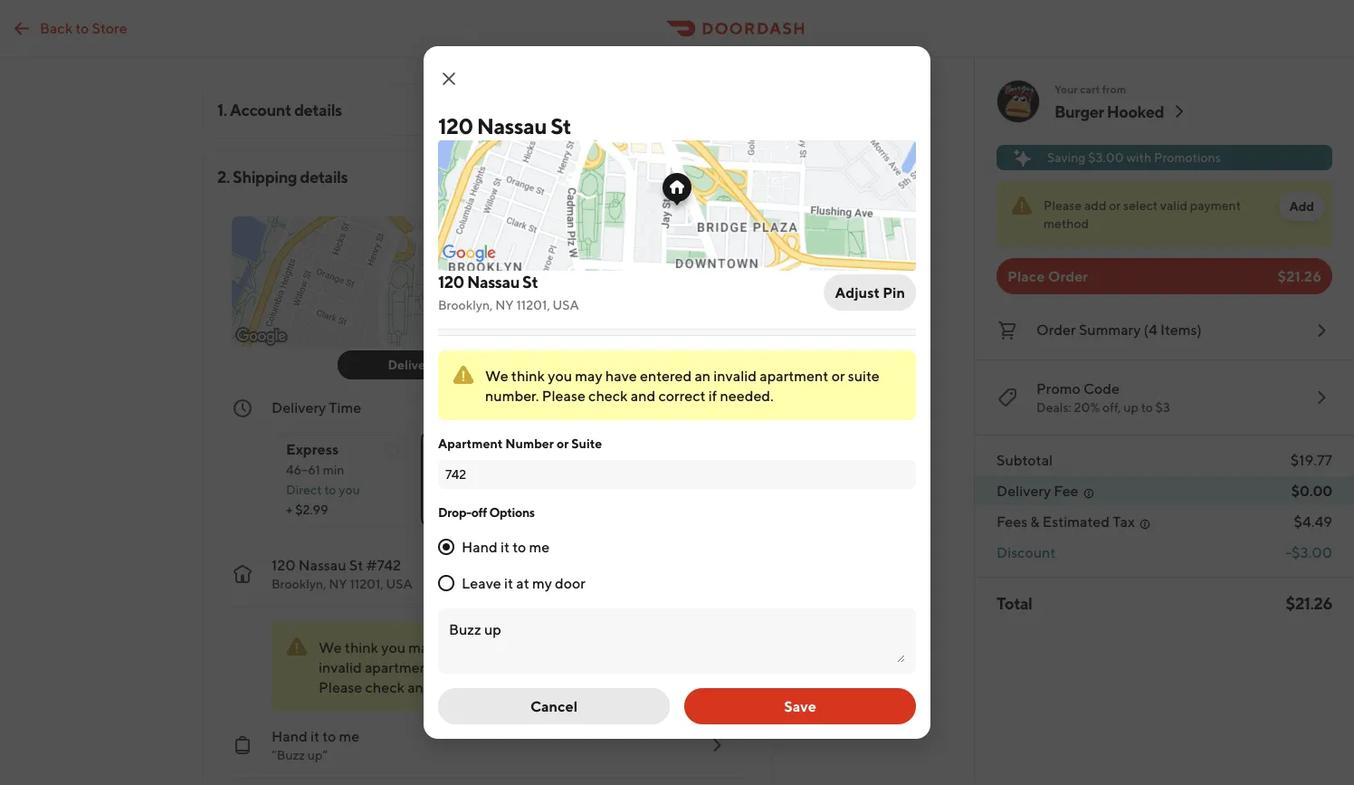 Task type: describe. For each thing, give the bounding box(es) containing it.
120 nassau st
[[438, 113, 571, 139]]

Apartment Number or Suite text field
[[446, 466, 909, 484]]

120 for 120 nassau st #742 brooklyn,  ny 11201,  usa
[[272, 557, 296, 574]]

me for hand it to me "buzz up"
[[339, 728, 360, 745]]

total
[[997, 593, 1033, 613]]

please inside please add or select valid payment method
[[1044, 198, 1083, 213]]

1 vertical spatial $21.26
[[1287, 593, 1333, 613]]

me for hand it to me
[[529, 538, 550, 556]]

it for hand it to me
[[501, 538, 510, 556]]

0 vertical spatial may
[[575, 367, 603, 384]]

invalid for we think you may have entered an invalid apartment or suite number. please check and correct if needed. status to the bottom
[[319, 659, 362, 676]]

needed. for we think you may have entered an invalid apartment or suite number. please check and correct if needed. status to the bottom
[[497, 679, 551, 696]]

drop-off options
[[438, 505, 535, 520]]

entered for we think you may have entered an invalid apartment or suite number. please check and correct if needed. status to the top
[[640, 367, 692, 384]]

suite for we think you may have entered an invalid apartment or suite number. please check and correct if needed. status to the top
[[848, 367, 880, 384]]

apartment
[[438, 436, 503, 451]]

2. shipping
[[217, 167, 297, 186]]

an for we think you may have entered an invalid apartment or suite number. please check and correct if needed. status to the bottom
[[528, 639, 544, 656]]

for
[[651, 441, 670, 458]]

have for we think you may have entered an invalid apartment or suite number. please check and correct if needed. status to the bottom
[[439, 639, 471, 656]]

hooked
[[1108, 101, 1165, 121]]

0 vertical spatial $21.26
[[1278, 268, 1322, 285]]

subtotal
[[997, 451, 1054, 469]]

2. shipping details
[[217, 167, 348, 186]]

$4.49
[[1295, 513, 1333, 530]]

$0.00
[[1292, 482, 1333, 500]]

items)
[[1161, 321, 1203, 338]]

hand for hand it to me
[[462, 538, 498, 556]]

back
[[40, 19, 73, 36]]

it for hand it to me "buzz up"
[[311, 728, 320, 745]]

place order
[[1008, 268, 1089, 285]]

option group containing express
[[272, 418, 743, 526]]

deals:
[[1037, 400, 1072, 415]]

adjust
[[836, 284, 880, 301]]

min inside "46–61 min direct to you + $2.99"
[[323, 462, 345, 477]]

delivery time
[[272, 399, 362, 416]]

nassau for 120 nassau st #742 brooklyn,  ny 11201,  usa
[[299, 557, 346, 574]]

to inside "46–61 min direct to you + $2.99"
[[324, 482, 336, 497]]

express
[[286, 441, 339, 458]]

120 nassau st #742 brooklyn,  ny 11201,  usa
[[272, 557, 413, 591]]

we think you may have entered an invalid apartment or suite number. please check and correct if needed. for we think you may have entered an invalid apartment or suite number. please check and correct if needed. status to the bottom
[[319, 639, 551, 696]]

or inside button
[[437, 659, 450, 676]]

code
[[1084, 380, 1120, 397]]

door
[[555, 575, 586, 592]]

1 horizontal spatial min
[[473, 462, 494, 477]]

saving $3.00 with promotions
[[1048, 150, 1222, 165]]

cancel
[[531, 698, 578, 715]]

-
[[1286, 544, 1292, 561]]

needed. for we think you may have entered an invalid apartment or suite number. please check and correct if needed. status to the top
[[720, 387, 774, 404]]

promo
[[1037, 380, 1081, 397]]

order inside button
[[1037, 321, 1077, 338]]

to inside button
[[75, 19, 89, 36]]

save button
[[685, 688, 917, 725]]

options
[[490, 505, 535, 520]]

+
[[286, 502, 293, 517]]

leave
[[462, 575, 502, 592]]

add
[[1290, 199, 1315, 214]]

my
[[532, 575, 552, 592]]

$3.00 for saving
[[1089, 150, 1125, 165]]

order summary (4 items)
[[1037, 321, 1203, 338]]

st for 120 nassau st #742 brooklyn,  ny 11201,  usa
[[349, 557, 363, 574]]

0 horizontal spatial delivery
[[272, 399, 326, 416]]

pin
[[883, 284, 906, 301]]

fee
[[1055, 482, 1079, 500]]

$2.99
[[295, 502, 328, 517]]

your cart from
[[1055, 82, 1127, 95]]

burger hooked
[[1055, 101, 1165, 121]]

1. account
[[217, 100, 291, 119]]

map region
[[309, 4, 1004, 467]]

and for we think you may have entered an invalid apartment or suite number. please check and correct if needed. status to the top
[[631, 387, 656, 404]]

up
[[1124, 400, 1139, 415]]

hand it to me
[[462, 538, 550, 556]]

ny inside 120 nassau st #742 brooklyn,  ny 11201,  usa
[[329, 576, 347, 591]]

back to store button
[[0, 10, 138, 47]]

status containing please add or select valid payment method
[[997, 181, 1333, 247]]

tax
[[1113, 513, 1136, 530]]

1 horizontal spatial think
[[512, 367, 545, 384]]

"buzz
[[272, 748, 305, 763]]

1. account details
[[217, 100, 342, 119]]

powered by google image
[[443, 245, 496, 263]]

place
[[1008, 268, 1046, 285]]

apartment for we think you may have entered an invalid apartment or suite number. please check and correct if needed. status to the bottom
[[365, 659, 434, 676]]

it for leave it at my door
[[504, 575, 514, 592]]

hand for hand it to me "buzz up"
[[272, 728, 308, 745]]

delivery or pickup selector option group
[[338, 351, 637, 379]]

number. for we think you may have entered an invalid apartment or suite number. please check and correct if needed. status to the bottom
[[488, 659, 542, 676]]

off,
[[1103, 400, 1122, 415]]

delivery inside delivery option
[[388, 357, 437, 372]]

order summary (4 items) button
[[997, 316, 1333, 345]]

1 vertical spatial we think you may have entered an invalid apartment or suite number. please check and correct if needed. status
[[272, 622, 688, 712]]

$19.77
[[1291, 451, 1333, 469]]

$3
[[1156, 400, 1171, 415]]

off
[[472, 505, 487, 520]]

invalid for we think you may have entered an invalid apartment or suite number. please check and correct if needed. status to the top
[[714, 367, 757, 384]]

payment
[[1191, 198, 1242, 213]]

at
[[516, 575, 530, 592]]

an for we think you may have entered an invalid apartment or suite number. please check and correct if needed. status to the top
[[695, 367, 711, 384]]

saving
[[1048, 150, 1086, 165]]

Leave it at my door radio
[[438, 575, 455, 591]]

adjust pin button
[[825, 274, 917, 311]]

-$3.00
[[1286, 544, 1333, 561]]

we think you may have entered an invalid apartment or suite number. please check and correct if needed. button
[[272, 622, 688, 712]]

cart
[[1081, 82, 1101, 95]]

#742
[[366, 557, 401, 574]]

schedule
[[585, 441, 648, 458]]

2 horizontal spatial min
[[718, 399, 743, 416]]

1 horizontal spatial 51–66
[[676, 399, 715, 416]]

&
[[1031, 513, 1040, 530]]

46–61 min direct to you + $2.99
[[286, 462, 360, 517]]

estimated
[[1043, 513, 1110, 530]]

saving $3.00 with promotions button
[[997, 145, 1333, 170]]

your
[[1055, 82, 1079, 95]]

$3.00 for -
[[1292, 544, 1333, 561]]

46–61
[[286, 462, 321, 477]]

and for we think you may have entered an invalid apartment or suite number. please check and correct if needed. status to the bottom
[[408, 679, 433, 696]]

to inside promo code deals: 20% off, up to $3
[[1142, 400, 1154, 415]]

add button
[[1279, 192, 1326, 221]]

you for we think you may have entered an invalid apartment or suite number. please check and correct if needed. status to the bottom
[[382, 639, 406, 656]]

discount
[[997, 544, 1056, 561]]

120 for 120 nassau st
[[438, 113, 473, 139]]

51–66 min inside option
[[436, 462, 494, 477]]



Task type: locate. For each thing, give the bounding box(es) containing it.
0 vertical spatial we think you may have entered an invalid apartment or suite number. please check and correct if needed.
[[485, 367, 880, 404]]

1 horizontal spatial delivery
[[388, 357, 437, 372]]

think
[[512, 367, 545, 384], [345, 639, 379, 656]]

think down 120 nassau st #742 brooklyn,  ny 11201,  usa
[[345, 639, 379, 656]]

st inside 120 nassau st #742 brooklyn,  ny 11201,  usa
[[349, 557, 363, 574]]

11201, inside 120 nassau st brooklyn, ny 11201, usa
[[517, 298, 550, 312]]

1 vertical spatial nassau
[[467, 272, 520, 291]]

nassau inside 120 nassau st #742 brooklyn,  ny 11201,  usa
[[299, 557, 346, 574]]

1 horizontal spatial me
[[529, 538, 550, 556]]

0 horizontal spatial min
[[323, 462, 345, 477]]

1 vertical spatial 11201,
[[350, 576, 384, 591]]

it left at
[[504, 575, 514, 592]]

details right 1. account
[[294, 100, 342, 119]]

select
[[1124, 198, 1158, 213]]

0 horizontal spatial invalid
[[319, 659, 362, 676]]

order right place
[[1048, 268, 1089, 285]]

close image
[[438, 68, 460, 90]]

fees
[[997, 513, 1028, 530]]

usa inside 120 nassau st #742 brooklyn,  ny 11201,  usa
[[386, 576, 413, 591]]

usa up pickup
[[553, 298, 579, 312]]

1 horizontal spatial correct
[[659, 387, 706, 404]]

we think you may have entered an invalid apartment or suite number. please check and correct if needed. down leave it at my door option
[[319, 639, 551, 696]]

2 vertical spatial 120
[[272, 557, 296, 574]]

we for we think you may have entered an invalid apartment or suite number. please check and correct if needed. status to the top
[[485, 367, 509, 384]]

an up later on the bottom
[[695, 367, 711, 384]]

1 horizontal spatial if
[[709, 387, 718, 404]]

none radio containing standard
[[421, 432, 556, 526]]

we left pickup
[[485, 367, 509, 384]]

usa down #742
[[386, 576, 413, 591]]

we down 120 nassau st #742 brooklyn,  ny 11201,  usa
[[319, 639, 342, 656]]

1 horizontal spatial have
[[606, 367, 637, 384]]

st for 120 nassau st
[[551, 113, 571, 139]]

details
[[294, 100, 342, 119], [300, 167, 348, 186]]

1 horizontal spatial please
[[542, 387, 586, 404]]

summary
[[1079, 321, 1142, 338]]

you up the suite
[[548, 367, 572, 384]]

$3.00 left with
[[1089, 150, 1125, 165]]

entered for we think you may have entered an invalid apartment or suite number. please check and correct if needed. status to the bottom
[[474, 639, 526, 656]]

number
[[506, 436, 554, 451]]

0 vertical spatial 11201,
[[517, 298, 550, 312]]

0 horizontal spatial $3.00
[[1089, 150, 1125, 165]]

11201, inside 120 nassau st #742 brooklyn,  ny 11201,  usa
[[350, 576, 384, 591]]

1 horizontal spatial invalid
[[714, 367, 757, 384]]

number. for we think you may have entered an invalid apartment or suite number. please check and correct if needed. status to the top
[[485, 387, 539, 404]]

please up method
[[1044, 198, 1083, 213]]

1 vertical spatial delivery
[[272, 399, 326, 416]]

please for we think you may have entered an invalid apartment or suite number. please check and correct if needed. status to the bottom
[[319, 679, 363, 696]]

brooklyn, down powered by google image at the top of page
[[438, 298, 493, 312]]

0 vertical spatial 51–66
[[676, 399, 715, 416]]

1 vertical spatial may
[[409, 639, 436, 656]]

1 horizontal spatial usa
[[553, 298, 579, 312]]

0 horizontal spatial and
[[408, 679, 433, 696]]

check for we think you may have entered an invalid apartment or suite number. please check and correct if needed. status to the bottom
[[365, 679, 405, 696]]

schedule for later
[[585, 441, 704, 458]]

1 horizontal spatial 11201,
[[517, 298, 550, 312]]

you inside button
[[382, 639, 406, 656]]

or down adjust
[[832, 367, 846, 384]]

11201,
[[517, 298, 550, 312], [350, 576, 384, 591]]

think up 'number'
[[512, 367, 545, 384]]

apartment number or suite
[[438, 436, 603, 451]]

0 horizontal spatial if
[[486, 679, 494, 696]]

we think you may have entered an invalid apartment or suite number. please check and correct if needed. status
[[438, 351, 917, 420], [272, 622, 688, 712]]

1 vertical spatial $3.00
[[1292, 544, 1333, 561]]

you down #742
[[382, 639, 406, 656]]

0 horizontal spatial you
[[339, 482, 360, 497]]

120 inside 120 nassau st #742 brooklyn,  ny 11201,  usa
[[272, 557, 296, 574]]

brooklyn, down +
[[272, 576, 326, 591]]

suite
[[572, 436, 603, 451]]

we think you may have entered an invalid apartment or suite number. please check and correct if needed. status down leave on the left of the page
[[272, 622, 688, 712]]

0 vertical spatial ny
[[496, 298, 514, 312]]

hand
[[462, 538, 498, 556], [272, 728, 308, 745]]

Delivery radio
[[338, 351, 487, 379]]

1 vertical spatial invalid
[[319, 659, 362, 676]]

0 horizontal spatial st
[[349, 557, 363, 574]]

save
[[785, 698, 817, 715]]

details for 1. account details
[[294, 100, 342, 119]]

direct
[[286, 482, 322, 497]]

0 vertical spatial we think you may have entered an invalid apartment or suite number. please check and correct if needed. status
[[438, 351, 917, 420]]

or down leave it at my door option
[[437, 659, 450, 676]]

0 vertical spatial 51–66 min
[[676, 399, 743, 416]]

an up cancel
[[528, 639, 544, 656]]

st
[[551, 113, 571, 139], [523, 272, 538, 291], [349, 557, 363, 574]]

hand inside hand it to me "buzz up"
[[272, 728, 308, 745]]

it inside hand it to me "buzz up"
[[311, 728, 320, 745]]

0 vertical spatial brooklyn,
[[438, 298, 493, 312]]

we for we think you may have entered an invalid apartment or suite number. please check and correct if needed. status to the bottom
[[319, 639, 342, 656]]

ny inside 120 nassau st brooklyn, ny 11201, usa
[[496, 298, 514, 312]]

method
[[1044, 216, 1090, 231]]

have for we think you may have entered an invalid apartment or suite number. please check and correct if needed. status to the top
[[606, 367, 637, 384]]

120 down +
[[272, 557, 296, 574]]

min down express
[[323, 462, 345, 477]]

number. up cancel
[[488, 659, 542, 676]]

0 horizontal spatial check
[[365, 679, 405, 696]]

may inside button
[[409, 639, 436, 656]]

0 horizontal spatial needed.
[[497, 679, 551, 696]]

1 vertical spatial we
[[319, 639, 342, 656]]

standard
[[436, 441, 498, 458]]

me inside hand it to me "buzz up"
[[339, 728, 360, 745]]

0 horizontal spatial please
[[319, 679, 363, 696]]

1 vertical spatial 51–66 min
[[436, 462, 494, 477]]

1 vertical spatial st
[[523, 272, 538, 291]]

11201, down #742
[[350, 576, 384, 591]]

brooklyn, inside 120 nassau st brooklyn, ny 11201, usa
[[438, 298, 493, 312]]

120 for 120 nassau st brooklyn, ny 11201, usa
[[438, 272, 465, 291]]

0 horizontal spatial ny
[[329, 576, 347, 591]]

0 vertical spatial invalid
[[714, 367, 757, 384]]

0 horizontal spatial suite
[[453, 659, 485, 676]]

details right 2. shipping
[[300, 167, 348, 186]]

brooklyn,
[[438, 298, 493, 312], [272, 576, 326, 591]]

1 vertical spatial you
[[339, 482, 360, 497]]

it
[[501, 538, 510, 556], [504, 575, 514, 592], [311, 728, 320, 745]]

hand up "buzz
[[272, 728, 308, 745]]

nassau for 120 nassau st
[[477, 113, 547, 139]]

1 horizontal spatial st
[[523, 272, 538, 291]]

$21.26
[[1278, 268, 1322, 285], [1287, 593, 1333, 613]]

0 vertical spatial please
[[1044, 198, 1083, 213]]

details for 2. shipping details
[[300, 167, 348, 186]]

it up 'up"'
[[311, 728, 320, 745]]

leave it at my door
[[462, 575, 586, 592]]

0 horizontal spatial we
[[319, 639, 342, 656]]

none radio containing express
[[272, 432, 407, 526]]

apartment inside button
[[365, 659, 434, 676]]

0 vertical spatial an
[[695, 367, 711, 384]]

2 vertical spatial it
[[311, 728, 320, 745]]

to down options
[[513, 538, 526, 556]]

valid
[[1161, 198, 1188, 213]]

120 down powered by google image at the top of page
[[438, 272, 465, 291]]

store
[[92, 19, 127, 36]]

nassau for 120 nassau st brooklyn, ny 11201, usa
[[467, 272, 520, 291]]

up"
[[308, 748, 328, 763]]

and inside button
[[408, 679, 433, 696]]

51–66 min up later on the bottom
[[676, 399, 743, 416]]

correct inside button
[[435, 679, 483, 696]]

fees & estimated
[[997, 513, 1110, 530]]

we think you may have entered an invalid apartment or suite number. please check and correct if needed. status up later on the bottom
[[438, 351, 917, 420]]

0 horizontal spatial usa
[[386, 576, 413, 591]]

an
[[695, 367, 711, 384], [528, 639, 544, 656]]

we inside button
[[319, 639, 342, 656]]

0 horizontal spatial brooklyn,
[[272, 576, 326, 591]]

51–66 min down standard
[[436, 462, 494, 477]]

Pickup radio
[[476, 351, 637, 379]]

promotions
[[1155, 150, 1222, 165]]

$21.26 down add button
[[1278, 268, 1322, 285]]

number. down delivery or pickup selector option group
[[485, 387, 539, 404]]

please add or select valid payment method
[[1044, 198, 1242, 231]]

or left the suite
[[557, 436, 569, 451]]

check for we think you may have entered an invalid apartment or suite number. please check and correct if needed. status to the top
[[589, 387, 628, 404]]

st for 120 nassau st brooklyn, ny 11201, usa
[[523, 272, 538, 291]]

if for we think you may have entered an invalid apartment or suite number. please check and correct if needed. status to the top
[[709, 387, 718, 404]]

please for we think you may have entered an invalid apartment or suite number. please check and correct if needed. status to the top
[[542, 387, 586, 404]]

adjust pin
[[836, 284, 906, 301]]

entered up for
[[640, 367, 692, 384]]

please up hand it to me "buzz up"
[[319, 679, 363, 696]]

51–66 min
[[676, 399, 743, 416], [436, 462, 494, 477]]

11201, up the pickup radio
[[517, 298, 550, 312]]

entered
[[640, 367, 692, 384], [474, 639, 526, 656]]

later
[[673, 441, 704, 458]]

1 vertical spatial order
[[1037, 321, 1077, 338]]

1 vertical spatial ny
[[329, 576, 347, 591]]

ny
[[496, 298, 514, 312], [329, 576, 347, 591]]

check inside button
[[365, 679, 405, 696]]

0 horizontal spatial me
[[339, 728, 360, 745]]

hand right the hand it to me radio
[[462, 538, 498, 556]]

0 vertical spatial have
[[606, 367, 637, 384]]

0 vertical spatial correct
[[659, 387, 706, 404]]

we think you may have entered an invalid apartment or suite number. please check and correct if needed. inside button
[[319, 639, 551, 696]]

1 horizontal spatial check
[[589, 387, 628, 404]]

cancel button
[[438, 688, 670, 725]]

0 vertical spatial hand
[[462, 538, 498, 556]]

e.g. enter on Main St, it's the 4th door on the right

Do not add order changes or requests here. text field
[[449, 620, 906, 663]]

needed.
[[720, 387, 774, 404], [497, 679, 551, 696]]

order
[[1048, 268, 1089, 285], [1037, 321, 1077, 338]]

(4
[[1144, 321, 1158, 338]]

0 horizontal spatial 51–66
[[436, 462, 470, 477]]

with
[[1127, 150, 1152, 165]]

none radio inside option group
[[272, 432, 407, 526]]

1 horizontal spatial brooklyn,
[[438, 298, 493, 312]]

please
[[1044, 198, 1083, 213], [542, 387, 586, 404], [319, 679, 363, 696]]

0 horizontal spatial think
[[345, 639, 379, 656]]

51–66 up later on the bottom
[[676, 399, 715, 416]]

may
[[575, 367, 603, 384], [409, 639, 436, 656]]

to right back on the left top of the page
[[75, 19, 89, 36]]

120 inside 120 nassau st brooklyn, ny 11201, usa
[[438, 272, 465, 291]]

1 vertical spatial needed.
[[497, 679, 551, 696]]

1 vertical spatial entered
[[474, 639, 526, 656]]

0 vertical spatial me
[[529, 538, 550, 556]]

0 horizontal spatial 11201,
[[350, 576, 384, 591]]

0 vertical spatial usa
[[553, 298, 579, 312]]

20%
[[1075, 400, 1101, 415]]

drop-
[[438, 505, 472, 520]]

min down standard
[[473, 462, 494, 477]]

1 horizontal spatial you
[[382, 639, 406, 656]]

you for we think you may have entered an invalid apartment or suite number. please check and correct if needed. status to the top
[[548, 367, 572, 384]]

it down options
[[501, 538, 510, 556]]

min up apartment number or suite text field
[[718, 399, 743, 416]]

0 vertical spatial apartment
[[760, 367, 829, 384]]

order left summary
[[1037, 321, 1077, 338]]

time
[[329, 399, 362, 416]]

back to store
[[40, 19, 127, 36]]

0 vertical spatial needed.
[[720, 387, 774, 404]]

0 vertical spatial if
[[709, 387, 718, 404]]

option group
[[272, 418, 743, 526]]

or right 'add'
[[1110, 198, 1122, 213]]

1 horizontal spatial an
[[695, 367, 711, 384]]

1 vertical spatial check
[[365, 679, 405, 696]]

an inside button
[[528, 639, 544, 656]]

0 horizontal spatial have
[[439, 639, 471, 656]]

1 vertical spatial 120
[[438, 272, 465, 291]]

120 down close 'icon'
[[438, 113, 473, 139]]

you
[[548, 367, 572, 384], [339, 482, 360, 497], [382, 639, 406, 656]]

1 vertical spatial we think you may have entered an invalid apartment or suite number. please check and correct if needed.
[[319, 639, 551, 696]]

0 horizontal spatial entered
[[474, 639, 526, 656]]

1 vertical spatial have
[[439, 639, 471, 656]]

add
[[1085, 198, 1107, 213]]

entered down leave on the left of the page
[[474, 639, 526, 656]]

2 vertical spatial st
[[349, 557, 363, 574]]

please down pickup
[[542, 387, 586, 404]]

to up 'up"'
[[323, 728, 336, 745]]

we think you may have entered an invalid apartment or suite number. please check and correct if needed. up later on the bottom
[[485, 367, 880, 404]]

apartment
[[760, 367, 829, 384], [365, 659, 434, 676]]

0 vertical spatial order
[[1048, 268, 1089, 285]]

0 horizontal spatial 51–66 min
[[436, 462, 494, 477]]

burger hooked button
[[1055, 101, 1190, 122]]

1 vertical spatial it
[[504, 575, 514, 592]]

needed. inside the we think you may have entered an invalid apartment or suite number. please check and correct if needed. button
[[497, 679, 551, 696]]

2 vertical spatial you
[[382, 639, 406, 656]]

1 horizontal spatial and
[[631, 387, 656, 404]]

suite for we think you may have entered an invalid apartment or suite number. please check and correct if needed. status to the bottom
[[453, 659, 485, 676]]

120 nassau st brooklyn, ny 11201, usa
[[438, 272, 579, 312]]

suite inside the we think you may have entered an invalid apartment or suite number. please check and correct if needed. button
[[453, 659, 485, 676]]

invalid inside button
[[319, 659, 362, 676]]

to left $3
[[1142, 400, 1154, 415]]

nassau inside 120 nassau st brooklyn, ny 11201, usa
[[467, 272, 520, 291]]

51–66 down standard
[[436, 462, 470, 477]]

to inside hand it to me "buzz up"
[[323, 728, 336, 745]]

suite
[[848, 367, 880, 384], [453, 659, 485, 676]]

burger
[[1055, 101, 1105, 121]]

2 vertical spatial delivery
[[997, 482, 1052, 500]]

0 vertical spatial number.
[[485, 387, 539, 404]]

0 vertical spatial it
[[501, 538, 510, 556]]

0 vertical spatial details
[[294, 100, 342, 119]]

st inside 120 nassau st brooklyn, ny 11201, usa
[[523, 272, 538, 291]]

status
[[997, 181, 1333, 247]]

have right pickup
[[606, 367, 637, 384]]

suite down leave on the left of the page
[[453, 659, 485, 676]]

0 vertical spatial think
[[512, 367, 545, 384]]

Hand it to me radio
[[438, 539, 455, 555]]

you right direct
[[339, 482, 360, 497]]

51–66 inside option
[[436, 462, 470, 477]]

hand it to me "buzz up"
[[272, 728, 360, 763]]

$3.00 down $4.49
[[1292, 544, 1333, 561]]

number. inside button
[[488, 659, 542, 676]]

$21.26 down -$3.00
[[1287, 593, 1333, 613]]

if for we think you may have entered an invalid apartment or suite number. please check and correct if needed. status to the bottom
[[486, 679, 494, 696]]

you inside "46–61 min direct to you + $2.99"
[[339, 482, 360, 497]]

1 vertical spatial correct
[[435, 679, 483, 696]]

we think you may have entered an invalid apartment or suite number. please check and correct if needed. for we think you may have entered an invalid apartment or suite number. please check and correct if needed. status to the top
[[485, 367, 880, 404]]

1 vertical spatial me
[[339, 728, 360, 745]]

pickup
[[541, 357, 583, 372]]

1 vertical spatial details
[[300, 167, 348, 186]]

suite down adjust
[[848, 367, 880, 384]]

$3.00 inside 'button'
[[1089, 150, 1125, 165]]

me
[[529, 538, 550, 556], [339, 728, 360, 745]]

or inside please add or select valid payment method
[[1110, 198, 1122, 213]]

usa inside 120 nassau st brooklyn, ny 11201, usa
[[553, 298, 579, 312]]

check
[[589, 387, 628, 404], [365, 679, 405, 696]]

apartment for we think you may have entered an invalid apartment or suite number. please check and correct if needed. status to the top
[[760, 367, 829, 384]]

please inside button
[[319, 679, 363, 696]]

$3.00
[[1089, 150, 1125, 165], [1292, 544, 1333, 561]]

to right direct
[[324, 482, 336, 497]]

1 vertical spatial and
[[408, 679, 433, 696]]

0 vertical spatial and
[[631, 387, 656, 404]]

None radio
[[421, 432, 556, 526]]

and
[[631, 387, 656, 404], [408, 679, 433, 696]]

0 horizontal spatial apartment
[[365, 659, 434, 676]]

Schedule for later radio
[[571, 432, 741, 526]]

0 horizontal spatial an
[[528, 639, 544, 656]]

entered inside button
[[474, 639, 526, 656]]

from
[[1103, 82, 1127, 95]]

brooklyn, inside 120 nassau st #742 brooklyn,  ny 11201,  usa
[[272, 576, 326, 591]]

1 vertical spatial usa
[[386, 576, 413, 591]]

None radio
[[272, 432, 407, 526]]

have inside the we think you may have entered an invalid apartment or suite number. please check and correct if needed. button
[[439, 639, 471, 656]]

think inside button
[[345, 639, 379, 656]]

0 vertical spatial $3.00
[[1089, 150, 1125, 165]]

have down leave it at my door option
[[439, 639, 471, 656]]

promo code deals: 20% off, up to $3
[[1037, 380, 1171, 415]]

2 horizontal spatial please
[[1044, 198, 1083, 213]]

if inside the we think you may have entered an invalid apartment or suite number. please check and correct if needed. button
[[486, 679, 494, 696]]



Task type: vqa. For each thing, say whether or not it's contained in the screenshot.
$0 FEES corresponding to Milk Bar
no



